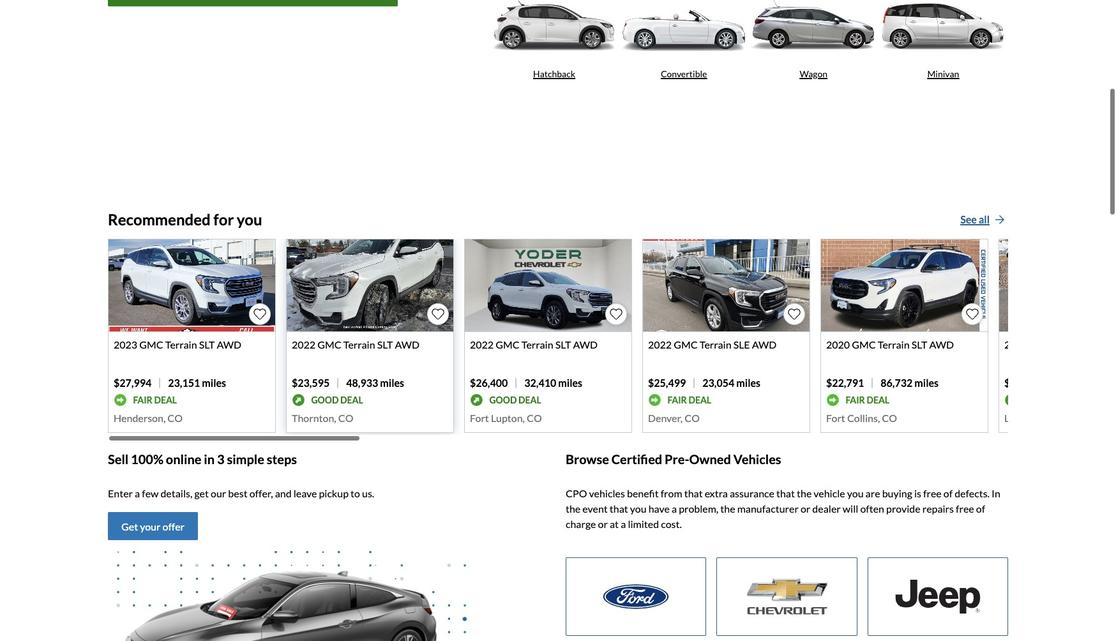 Task type: locate. For each thing, give the bounding box(es) containing it.
or left dealer
[[801, 503, 811, 515]]

5 co from the left
[[883, 412, 898, 424]]

2 2022 gmc terrain slt awd from the left
[[470, 339, 598, 351]]

vehicles
[[590, 488, 625, 500]]

you down benefit
[[631, 503, 647, 515]]

fort left collins,
[[827, 412, 846, 424]]

co right collins,
[[883, 412, 898, 424]]

2 fair from the left
[[668, 395, 687, 406]]

ford image
[[567, 559, 706, 636]]

0 vertical spatial a
[[135, 488, 140, 500]]

2 fair deal from the left
[[668, 395, 712, 406]]

2020 gmc terrain slt awd image
[[822, 240, 989, 332]]

1 2022 gmc terrain slt awd from the left
[[292, 339, 420, 351]]

deal up collins,
[[867, 395, 890, 406]]

free right is
[[924, 488, 942, 500]]

gmc right "2020"
[[853, 339, 876, 351]]

2022 gmc terrain slt awd
[[292, 339, 420, 351], [470, 339, 598, 351]]

gmc up "$25,499"
[[674, 339, 698, 351]]

deal down '23,151'
[[154, 395, 177, 406]]

1 good from the left
[[311, 395, 339, 406]]

3 awd from the left
[[574, 339, 598, 351]]

1 fort from the left
[[470, 412, 489, 424]]

free
[[924, 488, 942, 500], [957, 503, 975, 515]]

good deal
[[311, 395, 363, 406], [490, 395, 542, 406]]

enter a few details, get our best offer, and leave pickup to us.
[[108, 488, 375, 500]]

or
[[801, 503, 811, 515], [598, 518, 608, 530]]

2022 gmc terrain slt awd image
[[287, 240, 454, 332], [465, 240, 632, 332]]

0 vertical spatial of
[[944, 488, 953, 500]]

1 fair deal from the left
[[133, 395, 177, 406]]

co right longmont,
[[1055, 412, 1070, 424]]

5 miles from the left
[[915, 377, 939, 389]]

3 miles from the left
[[559, 377, 583, 389]]

fair deal for $25,499
[[668, 395, 712, 406]]

2 vertical spatial a
[[621, 518, 626, 530]]

1 gmc from the left
[[139, 339, 163, 351]]

2 2022 gmc terrain slt awd image from the left
[[465, 240, 632, 332]]

1 vertical spatial free
[[957, 503, 975, 515]]

deal for 32,410 miles
[[519, 395, 542, 406]]

miles right 48,933
[[380, 377, 405, 389]]

5 awd from the left
[[930, 339, 955, 351]]

2022 gmc terrain slt awd up 32,410
[[470, 339, 598, 351]]

to
[[351, 488, 360, 500]]

3 slt from the left
[[556, 339, 572, 351]]

2 horizontal spatial fair
[[846, 395, 866, 406]]

2 fort from the left
[[827, 412, 846, 424]]

slt up 48,933 miles
[[377, 339, 393, 351]]

or left at
[[598, 518, 608, 530]]

awd for 48,933 miles
[[395, 339, 420, 351]]

$22,480
[[1005, 377, 1043, 389]]

0 horizontal spatial good
[[311, 395, 339, 406]]

2022 up "$23,595"
[[292, 339, 316, 351]]

dealer
[[813, 503, 841, 515]]

1 vertical spatial a
[[672, 503, 677, 515]]

minivan link
[[879, 0, 1009, 162]]

1 horizontal spatial good deal
[[490, 395, 542, 406]]

0 horizontal spatial of
[[944, 488, 953, 500]]

co for denver, co
[[685, 412, 700, 424]]

thornton, co
[[292, 412, 354, 424]]

1 horizontal spatial 2022
[[470, 339, 494, 351]]

miles right 32,410
[[559, 377, 583, 389]]

1 terrain from the left
[[165, 339, 197, 351]]

1 horizontal spatial you
[[631, 503, 647, 515]]

co right the thornton,
[[339, 412, 354, 424]]

0 vertical spatial free
[[924, 488, 942, 500]]

fair for $22,791
[[846, 395, 866, 406]]

gmc right 2021 at bottom right
[[1031, 339, 1055, 351]]

fair deal up denver, co
[[668, 395, 712, 406]]

2 miles from the left
[[380, 377, 405, 389]]

sell
[[108, 452, 129, 467]]

deal down '23,054'
[[689, 395, 712, 406]]

collins,
[[848, 412, 881, 424]]

4 terrain from the left
[[700, 339, 732, 351]]

gmc for $26,400
[[496, 339, 520, 351]]

fair up denver, co
[[668, 395, 687, 406]]

miles for 48,933 miles
[[380, 377, 405, 389]]

slt left aw
[[1091, 339, 1106, 351]]

fair deal
[[133, 395, 177, 406], [668, 395, 712, 406], [846, 395, 890, 406]]

gmc
[[139, 339, 163, 351], [318, 339, 342, 351], [496, 339, 520, 351], [674, 339, 698, 351], [853, 339, 876, 351], [1031, 339, 1055, 351]]

pickup
[[319, 488, 349, 500]]

awd for 23,054 miles
[[753, 339, 777, 351]]

gmc up $26,400
[[496, 339, 520, 351]]

3 terrain from the left
[[522, 339, 554, 351]]

slt up 23,151 miles
[[199, 339, 215, 351]]

the down extra
[[721, 503, 736, 515]]

fair for $25,499
[[668, 395, 687, 406]]

awd for 23,151 miles
[[217, 339, 242, 351]]

event
[[583, 503, 608, 515]]

0 horizontal spatial fort
[[470, 412, 489, 424]]

2023 gmc terrain slt awd image
[[109, 240, 275, 332]]

us.
[[362, 488, 375, 500]]

a left few
[[135, 488, 140, 500]]

terrain for 86,732 miles
[[878, 339, 910, 351]]

a right at
[[621, 518, 626, 530]]

steps
[[267, 452, 297, 467]]

1 horizontal spatial fair deal
[[668, 395, 712, 406]]

denver, co
[[649, 412, 700, 424]]

0 horizontal spatial fair
[[133, 395, 153, 406]]

6 co from the left
[[1055, 412, 1070, 424]]

terrain up 32,410
[[522, 339, 554, 351]]

2022 up "$25,499"
[[649, 339, 672, 351]]

4 slt from the left
[[912, 339, 928, 351]]

0 horizontal spatial 2022 gmc terrain slt awd image
[[287, 240, 454, 332]]

free down defects.
[[957, 503, 975, 515]]

henderson,
[[114, 412, 166, 424]]

terrain
[[165, 339, 197, 351], [344, 339, 375, 351], [522, 339, 554, 351], [700, 339, 732, 351], [878, 339, 910, 351], [1057, 339, 1089, 351]]

terrain up '23,151'
[[165, 339, 197, 351]]

3 gmc from the left
[[496, 339, 520, 351]]

2 horizontal spatial fair deal
[[846, 395, 890, 406]]

deal
[[154, 395, 177, 406], [341, 395, 363, 406], [519, 395, 542, 406], [689, 395, 712, 406], [867, 395, 890, 406]]

6 terrain from the left
[[1057, 339, 1089, 351]]

2022 gmc terrain slt awd image for 48,933
[[287, 240, 454, 332]]

fair deal up henderson, co
[[133, 395, 177, 406]]

gmc up "$23,595"
[[318, 339, 342, 351]]

leave
[[294, 488, 317, 500]]

1 2022 from the left
[[292, 339, 316, 351]]

of up repairs
[[944, 488, 953, 500]]

2 awd from the left
[[395, 339, 420, 351]]

thornton,
[[292, 412, 337, 424]]

2 2022 from the left
[[470, 339, 494, 351]]

awd up 32,410 miles
[[574, 339, 598, 351]]

3 deal from the left
[[519, 395, 542, 406]]

2022 for $23,595
[[292, 339, 316, 351]]

0 horizontal spatial or
[[598, 518, 608, 530]]

enter
[[108, 488, 133, 500]]

2 deal from the left
[[341, 395, 363, 406]]

see all link
[[958, 211, 1009, 229]]

benefit
[[627, 488, 659, 500]]

2 good from the left
[[490, 395, 517, 406]]

cpo vehicles benefit from that extra assurance that the vehicle you are buying is free of defects.  in the event that you have a problem, the manufacturer or dealer will often provide repairs free of charge or at a limited cost.
[[566, 488, 1001, 530]]

co for thornton, co
[[339, 412, 354, 424]]

100%
[[131, 452, 164, 467]]

2023
[[114, 339, 137, 351]]

online
[[166, 452, 202, 467]]

you up will
[[848, 488, 864, 500]]

few
[[142, 488, 159, 500]]

2022 for $26,400
[[470, 339, 494, 351]]

2021 gmc terrain slt aw
[[1005, 339, 1117, 351]]

good deal up lupton,
[[490, 395, 542, 406]]

1 horizontal spatial or
[[801, 503, 811, 515]]

2 good deal from the left
[[490, 395, 542, 406]]

slt up 32,410 miles
[[556, 339, 572, 351]]

1 horizontal spatial 2022 gmc terrain slt awd image
[[465, 240, 632, 332]]

fair up henderson,
[[133, 395, 153, 406]]

1 fair from the left
[[133, 395, 153, 406]]

32,410
[[525, 377, 557, 389]]

recommended for you
[[108, 210, 262, 229]]

manufacturer
[[738, 503, 799, 515]]

co for longmont, co
[[1055, 412, 1070, 424]]

0 horizontal spatial the
[[566, 503, 581, 515]]

jeep image
[[869, 559, 1008, 636]]

fort left lupton,
[[470, 412, 489, 424]]

miles right '86,732'
[[915, 377, 939, 389]]

23,151
[[168, 377, 200, 389]]

chevrolet image
[[718, 559, 857, 636]]

co right henderson,
[[168, 412, 183, 424]]

1 horizontal spatial fort
[[827, 412, 846, 424]]

2022 gmc terrain slt awd up 48,933
[[292, 339, 420, 351]]

0 horizontal spatial good deal
[[311, 395, 363, 406]]

1 horizontal spatial that
[[685, 488, 703, 500]]

awd
[[217, 339, 242, 351], [395, 339, 420, 351], [574, 339, 598, 351], [753, 339, 777, 351], [930, 339, 955, 351]]

good for $26,400
[[490, 395, 517, 406]]

see all
[[961, 214, 990, 226]]

4 gmc from the left
[[674, 339, 698, 351]]

3 fair deal from the left
[[846, 395, 890, 406]]

2 horizontal spatial that
[[777, 488, 796, 500]]

5 deal from the left
[[867, 395, 890, 406]]

terrain for 48,933 miles
[[344, 339, 375, 351]]

5 terrain from the left
[[878, 339, 910, 351]]

1 awd from the left
[[217, 339, 242, 351]]

good deal up thornton, co
[[311, 395, 363, 406]]

minivan
[[928, 68, 960, 79]]

2 gmc from the left
[[318, 339, 342, 351]]

1 2022 gmc terrain slt awd image from the left
[[287, 240, 454, 332]]

86,732
[[881, 377, 913, 389]]

awd up 86,732 miles at bottom
[[930, 339, 955, 351]]

terrain up 48,933
[[344, 339, 375, 351]]

4 miles from the left
[[737, 377, 761, 389]]

awd for 86,732 miles
[[930, 339, 955, 351]]

terrain for 23,151 miles
[[165, 339, 197, 351]]

co right denver,
[[685, 412, 700, 424]]

terrain left the sle on the bottom right of page
[[700, 339, 732, 351]]

0 horizontal spatial 2022
[[292, 339, 316, 351]]

4 deal from the left
[[689, 395, 712, 406]]

0 horizontal spatial fair deal
[[133, 395, 177, 406]]

slt up 86,732 miles at bottom
[[912, 339, 928, 351]]

defects.
[[955, 488, 990, 500]]

deal down 32,410
[[519, 395, 542, 406]]

that up problem,
[[685, 488, 703, 500]]

the down cpo
[[566, 503, 581, 515]]

terrain up '86,732'
[[878, 339, 910, 351]]

1 deal from the left
[[154, 395, 177, 406]]

48,933
[[347, 377, 378, 389]]

1 horizontal spatial good
[[490, 395, 517, 406]]

3 fair from the left
[[846, 395, 866, 406]]

5 gmc from the left
[[853, 339, 876, 351]]

cpo
[[566, 488, 588, 500]]

the left vehicle
[[797, 488, 812, 500]]

you right 'for'
[[237, 210, 262, 229]]

good up fort lupton, co
[[490, 395, 517, 406]]

that
[[685, 488, 703, 500], [777, 488, 796, 500], [610, 503, 629, 515]]

3 2022 from the left
[[649, 339, 672, 351]]

fair deal for $27,994
[[133, 395, 177, 406]]

convertible body style image
[[620, 0, 749, 62]]

owned
[[690, 452, 732, 467]]

3
[[217, 452, 225, 467]]

miles right '23,151'
[[202, 377, 226, 389]]

deal down 48,933
[[341, 395, 363, 406]]

1 good deal from the left
[[311, 395, 363, 406]]

hatchback body style image
[[490, 0, 620, 62]]

will
[[843, 503, 859, 515]]

4 co from the left
[[685, 412, 700, 424]]

2 co from the left
[[339, 412, 354, 424]]

2022 up $26,400
[[470, 339, 494, 351]]

fair deal for $22,791
[[846, 395, 890, 406]]

2 slt from the left
[[377, 339, 393, 351]]

co right lupton,
[[527, 412, 542, 424]]

1 co from the left
[[168, 412, 183, 424]]

deal for 23,054 miles
[[689, 395, 712, 406]]

sle
[[734, 339, 751, 351]]

miles right '23,054'
[[737, 377, 761, 389]]

0 horizontal spatial you
[[237, 210, 262, 229]]

that up at
[[610, 503, 629, 515]]

good deal for $26,400
[[490, 395, 542, 406]]

1 vertical spatial of
[[977, 503, 986, 515]]

3 co from the left
[[527, 412, 542, 424]]

recommended
[[108, 210, 211, 229]]

1 slt from the left
[[199, 339, 215, 351]]

$26,400
[[470, 377, 508, 389]]

fair deal up collins,
[[846, 395, 890, 406]]

slt for 48,933
[[377, 339, 393, 351]]

1 miles from the left
[[202, 377, 226, 389]]

a right have
[[672, 503, 677, 515]]

2022 for $25,499
[[649, 339, 672, 351]]

awd up 23,151 miles
[[217, 339, 242, 351]]

2 horizontal spatial 2022
[[649, 339, 672, 351]]

buying
[[883, 488, 913, 500]]

fair up fort collins, co
[[846, 395, 866, 406]]

fort for fort lupton, co
[[470, 412, 489, 424]]

awd up 48,933 miles
[[395, 339, 420, 351]]

slt
[[199, 339, 215, 351], [377, 339, 393, 351], [556, 339, 572, 351], [912, 339, 928, 351], [1091, 339, 1106, 351]]

0 horizontal spatial that
[[610, 503, 629, 515]]

4 awd from the left
[[753, 339, 777, 351]]

2 terrain from the left
[[344, 339, 375, 351]]

in
[[992, 488, 1001, 500]]

slt for 86,732
[[912, 339, 928, 351]]

fort
[[470, 412, 489, 424], [827, 412, 846, 424]]

that up manufacturer at right
[[777, 488, 796, 500]]

gmc right '2023'
[[139, 339, 163, 351]]

good up thornton, co
[[311, 395, 339, 406]]

1 horizontal spatial 2022 gmc terrain slt awd
[[470, 339, 598, 351]]

1 horizontal spatial fair
[[668, 395, 687, 406]]

see
[[961, 214, 978, 226]]

2 horizontal spatial you
[[848, 488, 864, 500]]

is
[[915, 488, 922, 500]]

of down defects.
[[977, 503, 986, 515]]

awd right the sle on the bottom right of page
[[753, 339, 777, 351]]

vehicle
[[814, 488, 846, 500]]

0 horizontal spatial 2022 gmc terrain slt awd
[[292, 339, 420, 351]]

provide
[[887, 503, 921, 515]]

terrain left aw
[[1057, 339, 1089, 351]]

2022
[[292, 339, 316, 351], [470, 339, 494, 351], [649, 339, 672, 351]]



Task type: describe. For each thing, give the bounding box(es) containing it.
browse certified pre-owned vehicles
[[566, 452, 782, 467]]

see all image
[[996, 215, 1006, 225]]

miles for 23,151 miles
[[202, 377, 226, 389]]

have
[[649, 503, 670, 515]]

1 horizontal spatial the
[[721, 503, 736, 515]]

$23,595
[[292, 377, 330, 389]]

1 horizontal spatial of
[[977, 503, 986, 515]]

miles for 32,410 miles
[[559, 377, 583, 389]]

2021 gmc terrain slt awd image
[[1000, 240, 1117, 332]]

often
[[861, 503, 885, 515]]

aw
[[1108, 339, 1117, 351]]

1 vertical spatial you
[[848, 488, 864, 500]]

sell 100% online in 3 simple steps
[[108, 452, 297, 467]]

convertible
[[661, 68, 708, 79]]

awd for 32,410 miles
[[574, 339, 598, 351]]

2021
[[1005, 339, 1029, 351]]

terrain for 32,410 miles
[[522, 339, 554, 351]]

wagon
[[800, 68, 828, 79]]

23,054
[[703, 377, 735, 389]]

miles for 86,732 miles
[[915, 377, 939, 389]]

0 vertical spatial you
[[237, 210, 262, 229]]

hatchback
[[534, 68, 576, 79]]

minivan body style image
[[879, 0, 1009, 62]]

2022 gmc terrain slt awd image for 32,410
[[465, 240, 632, 332]]

longmont,
[[1005, 412, 1053, 424]]

miles for 23,054 miles
[[737, 377, 761, 389]]

gmc for $22,791
[[853, 339, 876, 351]]

in
[[204, 452, 215, 467]]

good deal for $23,595
[[311, 395, 363, 406]]

get your offer
[[121, 521, 185, 533]]

23,054 miles
[[703, 377, 761, 389]]

get
[[121, 521, 138, 533]]

32,410 miles
[[525, 377, 583, 389]]

0 horizontal spatial free
[[924, 488, 942, 500]]

fort lupton, co
[[470, 412, 542, 424]]

deal for 86,732 miles
[[867, 395, 890, 406]]

certified
[[612, 452, 663, 467]]

hatchback link
[[490, 0, 620, 162]]

denver,
[[649, 412, 683, 424]]

2020 gmc terrain slt awd
[[827, 339, 955, 351]]

2022 gmc terrain sle awd image
[[643, 240, 810, 332]]

2 vertical spatial you
[[631, 503, 647, 515]]

0 horizontal spatial a
[[135, 488, 140, 500]]

details,
[[161, 488, 193, 500]]

best
[[228, 488, 248, 500]]

0 vertical spatial or
[[801, 503, 811, 515]]

assurance
[[730, 488, 775, 500]]

fair for $27,994
[[133, 395, 153, 406]]

good for $23,595
[[311, 395, 339, 406]]

1 vertical spatial or
[[598, 518, 608, 530]]

simple
[[227, 452, 264, 467]]

browse
[[566, 452, 610, 467]]

cost.
[[661, 518, 682, 530]]

2 horizontal spatial a
[[672, 503, 677, 515]]

are
[[866, 488, 881, 500]]

2022 gmc terrain sle awd
[[649, 339, 777, 351]]

at
[[610, 518, 619, 530]]

2022 gmc terrain slt awd for 32,410 miles
[[470, 339, 598, 351]]

deal for 48,933 miles
[[341, 395, 363, 406]]

extra
[[705, 488, 728, 500]]

fort collins, co
[[827, 412, 898, 424]]

pre-
[[665, 452, 690, 467]]

gmc for $23,595
[[318, 339, 342, 351]]

gmc for $27,994
[[139, 339, 163, 351]]

slt for 23,151
[[199, 339, 215, 351]]

2020
[[827, 339, 851, 351]]

1 horizontal spatial a
[[621, 518, 626, 530]]

1 horizontal spatial free
[[957, 503, 975, 515]]

gmc for $25,499
[[674, 339, 698, 351]]

our
[[211, 488, 226, 500]]

charge
[[566, 518, 597, 530]]

lupton,
[[491, 412, 525, 424]]

2022 gmc terrain slt awd for 48,933 miles
[[292, 339, 420, 351]]

$27,994
[[114, 377, 152, 389]]

problem,
[[679, 503, 719, 515]]

all
[[980, 214, 990, 226]]

offer
[[163, 521, 185, 533]]

fort for fort collins, co
[[827, 412, 846, 424]]

repairs
[[923, 503, 955, 515]]

co for henderson, co
[[168, 412, 183, 424]]

wagon body style image
[[749, 0, 879, 62]]

slt for 32,410
[[556, 339, 572, 351]]

for
[[214, 210, 234, 229]]

wagon link
[[749, 0, 879, 162]]

2 horizontal spatial the
[[797, 488, 812, 500]]

your
[[140, 521, 161, 533]]

86,732 miles
[[881, 377, 939, 389]]

terrain for 23,054 miles
[[700, 339, 732, 351]]

and
[[275, 488, 292, 500]]

limited
[[628, 518, 660, 530]]

convertible link
[[620, 0, 749, 162]]

henderson, co
[[114, 412, 183, 424]]

deal for 23,151 miles
[[154, 395, 177, 406]]

5 slt from the left
[[1091, 339, 1106, 351]]

vehicles
[[734, 452, 782, 467]]

from
[[661, 488, 683, 500]]

2023 gmc terrain slt awd
[[114, 339, 242, 351]]

$22,791
[[827, 377, 865, 389]]

6 gmc from the left
[[1031, 339, 1055, 351]]

23,151 miles
[[168, 377, 226, 389]]

$25,499
[[649, 377, 686, 389]]

offer,
[[250, 488, 273, 500]]

get your offer button
[[108, 513, 198, 541]]



Task type: vqa. For each thing, say whether or not it's contained in the screenshot.


